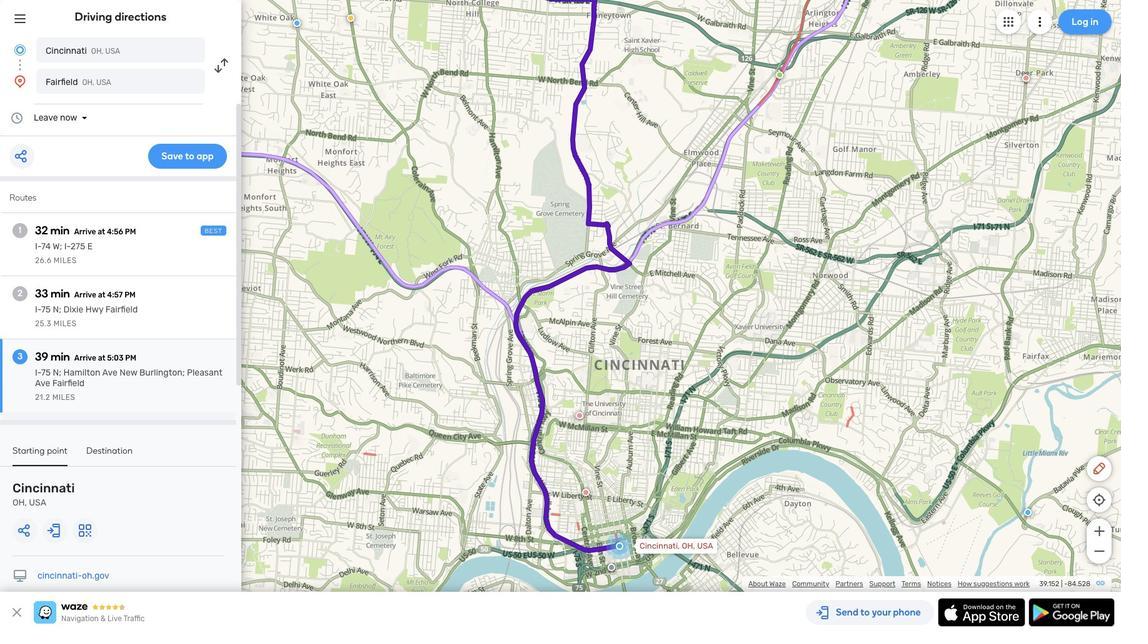 Task type: locate. For each thing, give the bounding box(es) containing it.
|
[[1061, 580, 1063, 588]]

0 vertical spatial at
[[98, 228, 105, 236]]

1 vertical spatial pm
[[125, 291, 136, 300]]

1 vertical spatial fairfield
[[106, 305, 138, 315]]

cincinnati-oh.gov link
[[38, 571, 109, 582]]

current location image
[[13, 43, 28, 58]]

fairfield inside i-75 n; dixie hwy fairfield 25.3 miles
[[106, 305, 138, 315]]

pm for 33 min
[[125, 291, 136, 300]]

i- up 25.3
[[35, 305, 41, 315]]

miles down dixie
[[54, 320, 77, 328]]

75 down 39
[[41, 368, 51, 378]]

n; inside the "i-75 n; hamilton ave new burlington; pleasant ave fairfield 21.2 miles"
[[53, 368, 61, 378]]

cincinnati-
[[38, 571, 82, 582]]

2 at from the top
[[98, 291, 105, 300]]

pm inside 32 min arrive at 4:56 pm
[[125, 228, 136, 236]]

75 up 25.3
[[41, 305, 51, 315]]

cincinnati oh, usa up fairfield oh, usa
[[46, 46, 120, 56]]

arrive
[[74, 228, 96, 236], [74, 291, 96, 300], [74, 354, 96, 363]]

arrive up hamilton
[[74, 354, 96, 363]]

pm inside 39 min arrive at 5:03 pm
[[125, 354, 136, 363]]

notices link
[[927, 580, 952, 588]]

min
[[50, 224, 70, 238], [51, 287, 70, 301], [51, 350, 70, 364]]

1 arrive from the top
[[74, 228, 96, 236]]

terms link
[[902, 580, 921, 588]]

at left 5:03
[[98, 354, 105, 363]]

0 vertical spatial 75
[[41, 305, 51, 315]]

i- inside i-75 n; dixie hwy fairfield 25.3 miles
[[35, 305, 41, 315]]

miles down w; at the left top of the page
[[54, 256, 77, 265]]

oh,
[[91, 47, 103, 56], [82, 78, 94, 87], [13, 498, 27, 508], [682, 542, 695, 551]]

arrive inside 39 min arrive at 5:03 pm
[[74, 354, 96, 363]]

3 at from the top
[[98, 354, 105, 363]]

i- up 26.6
[[35, 241, 41, 252]]

pm inside 33 min arrive at 4:57 pm
[[125, 291, 136, 300]]

miles
[[54, 256, 77, 265], [54, 320, 77, 328], [52, 393, 75, 402]]

ave down 5:03
[[102, 368, 117, 378]]

4:56
[[107, 228, 123, 236]]

at inside 39 min arrive at 5:03 pm
[[98, 354, 105, 363]]

min right 33
[[51, 287, 70, 301]]

partners
[[836, 580, 863, 588]]

39.152 | -84.528
[[1039, 580, 1091, 588]]

arrive for 39 min
[[74, 354, 96, 363]]

cincinnati oh, usa
[[46, 46, 120, 56], [13, 481, 75, 508]]

1 vertical spatial min
[[51, 287, 70, 301]]

1 vertical spatial arrive
[[74, 291, 96, 300]]

0 vertical spatial miles
[[54, 256, 77, 265]]

1 vertical spatial miles
[[54, 320, 77, 328]]

2 vertical spatial at
[[98, 354, 105, 363]]

2 vertical spatial fairfield
[[52, 378, 85, 389]]

39
[[35, 350, 48, 364]]

3
[[17, 351, 23, 362]]

75
[[41, 305, 51, 315], [41, 368, 51, 378]]

32
[[35, 224, 48, 238]]

2 vertical spatial pm
[[125, 354, 136, 363]]

i- down 39
[[35, 368, 41, 378]]

cincinnati
[[46, 46, 87, 56], [13, 481, 75, 496]]

1 vertical spatial cincinnati oh, usa
[[13, 481, 75, 508]]

e
[[87, 241, 93, 252]]

best
[[205, 228, 223, 235]]

75 inside the "i-75 n; hamilton ave new burlington; pleasant ave fairfield 21.2 miles"
[[41, 368, 51, 378]]

i-74 w; i-275 e 26.6 miles
[[35, 241, 93, 265]]

location image
[[13, 74, 28, 89]]

1 vertical spatial at
[[98, 291, 105, 300]]

i- inside the "i-75 n; hamilton ave new burlington; pleasant ave fairfield 21.2 miles"
[[35, 368, 41, 378]]

miles for 33 min
[[54, 320, 77, 328]]

leave now
[[34, 113, 77, 123]]

26.6
[[35, 256, 52, 265]]

1 vertical spatial 75
[[41, 368, 51, 378]]

n; for 33
[[53, 305, 61, 315]]

pm for 32 min
[[125, 228, 136, 236]]

destination button
[[86, 446, 133, 465]]

hwy
[[86, 305, 103, 315]]

pm right 4:57
[[125, 291, 136, 300]]

arrive up e
[[74, 228, 96, 236]]

cincinnati up fairfield oh, usa
[[46, 46, 87, 56]]

zoom out image
[[1092, 544, 1107, 559]]

n;
[[53, 305, 61, 315], [53, 368, 61, 378]]

n; left dixie
[[53, 305, 61, 315]]

pm right 4:56
[[125, 228, 136, 236]]

1 at from the top
[[98, 228, 105, 236]]

1
[[19, 225, 21, 236]]

hazard image
[[347, 14, 355, 22]]

fairfield down 39 min arrive at 5:03 pm
[[52, 378, 85, 389]]

at left 4:57
[[98, 291, 105, 300]]

39.152
[[1039, 580, 1060, 588]]

0 vertical spatial fairfield
[[46, 77, 78, 88]]

cincinnati oh, usa down "starting point" button
[[13, 481, 75, 508]]

fairfield down 4:57
[[106, 305, 138, 315]]

21.2
[[35, 393, 50, 402]]

miles right 21.2
[[52, 393, 75, 402]]

miles inside i-75 n; dixie hwy fairfield 25.3 miles
[[54, 320, 77, 328]]

at for 32 min
[[98, 228, 105, 236]]

1 vertical spatial road closed image
[[582, 489, 590, 497]]

75 inside i-75 n; dixie hwy fairfield 25.3 miles
[[41, 305, 51, 315]]

3 arrive from the top
[[74, 354, 96, 363]]

0 vertical spatial pm
[[125, 228, 136, 236]]

pm
[[125, 228, 136, 236], [125, 291, 136, 300], [125, 354, 136, 363]]

1 vertical spatial n;
[[53, 368, 61, 378]]

2 vertical spatial arrive
[[74, 354, 96, 363]]

at
[[98, 228, 105, 236], [98, 291, 105, 300], [98, 354, 105, 363]]

live
[[108, 615, 122, 623]]

1 75 from the top
[[41, 305, 51, 315]]

min right 39
[[51, 350, 70, 364]]

25.3
[[35, 320, 51, 328]]

suggestions
[[974, 580, 1013, 588]]

ave up 21.2
[[35, 378, 50, 389]]

n; inside i-75 n; dixie hwy fairfield 25.3 miles
[[53, 305, 61, 315]]

driving
[[75, 10, 112, 24]]

starting point
[[13, 446, 68, 457]]

i- for 33 min
[[35, 305, 41, 315]]

usa
[[105, 47, 120, 56], [96, 78, 111, 87], [29, 498, 46, 508], [697, 542, 713, 551]]

33
[[35, 287, 48, 301]]

waze
[[770, 580, 786, 588]]

0 vertical spatial n;
[[53, 305, 61, 315]]

pm up new at the left bottom
[[125, 354, 136, 363]]

i- right w; at the left top of the page
[[64, 241, 70, 252]]

arrive inside 33 min arrive at 4:57 pm
[[74, 291, 96, 300]]

fairfield up leave now at the top of the page
[[46, 77, 78, 88]]

new
[[120, 368, 137, 378]]

at inside 33 min arrive at 4:57 pm
[[98, 291, 105, 300]]

0 vertical spatial arrive
[[74, 228, 96, 236]]

n; for 39
[[53, 368, 61, 378]]

hamilton
[[64, 368, 100, 378]]

directions
[[115, 10, 167, 24]]

arrive up "hwy"
[[74, 291, 96, 300]]

cincinnati down "starting point" button
[[13, 481, 75, 496]]

miles inside i-74 w; i-275 e 26.6 miles
[[54, 256, 77, 265]]

fairfield
[[46, 77, 78, 88], [106, 305, 138, 315], [52, 378, 85, 389]]

min up w; at the left top of the page
[[50, 224, 70, 238]]

fairfield oh, usa
[[46, 77, 111, 88]]

2 arrive from the top
[[74, 291, 96, 300]]

2 n; from the top
[[53, 368, 61, 378]]

cincinnati-oh.gov
[[38, 571, 109, 582]]

&
[[101, 615, 106, 623]]

pencil image
[[1092, 462, 1107, 477]]

ave
[[102, 368, 117, 378], [35, 378, 50, 389]]

arrive inside 32 min arrive at 4:56 pm
[[74, 228, 96, 236]]

oh.gov
[[82, 571, 109, 582]]

i- for 39 min
[[35, 368, 41, 378]]

2 vertical spatial miles
[[52, 393, 75, 402]]

leave
[[34, 113, 58, 123]]

2
[[18, 288, 23, 299]]

5:03
[[107, 354, 124, 363]]

community link
[[792, 580, 830, 588]]

at inside 32 min arrive at 4:56 pm
[[98, 228, 105, 236]]

community
[[792, 580, 830, 588]]

2 75 from the top
[[41, 368, 51, 378]]

road closed image
[[576, 412, 583, 420], [582, 489, 590, 497]]

pleasant
[[187, 368, 222, 378]]

1 n; from the top
[[53, 305, 61, 315]]

burlington;
[[139, 368, 185, 378]]

clock image
[[9, 111, 24, 126]]

i-
[[35, 241, 41, 252], [64, 241, 70, 252], [35, 305, 41, 315], [35, 368, 41, 378]]

n; left hamilton
[[53, 368, 61, 378]]

-
[[1065, 580, 1068, 588]]

at left 4:56
[[98, 228, 105, 236]]

0 vertical spatial min
[[50, 224, 70, 238]]

2 vertical spatial min
[[51, 350, 70, 364]]



Task type: vqa. For each thing, say whether or not it's contained in the screenshot.
road closed image
yes



Task type: describe. For each thing, give the bounding box(es) containing it.
usa inside fairfield oh, usa
[[96, 78, 111, 87]]

cincinnati, oh, usa
[[640, 542, 713, 551]]

at for 33 min
[[98, 291, 105, 300]]

terms
[[902, 580, 921, 588]]

arrive for 32 min
[[74, 228, 96, 236]]

x image
[[9, 605, 24, 620]]

miles inside the "i-75 n; hamilton ave new burlington; pleasant ave fairfield 21.2 miles"
[[52, 393, 75, 402]]

routes
[[9, 193, 36, 203]]

fairfield inside the "i-75 n; hamilton ave new burlington; pleasant ave fairfield 21.2 miles"
[[52, 378, 85, 389]]

about waze community partners support terms notices how suggestions work
[[749, 580, 1030, 588]]

traffic
[[123, 615, 145, 623]]

chit chat image
[[776, 71, 784, 79]]

how suggestions work link
[[958, 580, 1030, 588]]

work
[[1014, 580, 1030, 588]]

dixie
[[64, 305, 83, 315]]

at for 39 min
[[98, 354, 105, 363]]

75 for 33
[[41, 305, 51, 315]]

accident image
[[608, 564, 615, 572]]

about
[[749, 580, 768, 588]]

notices
[[927, 580, 952, 588]]

starting point button
[[13, 446, 68, 467]]

computer image
[[13, 569, 28, 584]]

4:57
[[107, 291, 123, 300]]

w;
[[53, 241, 62, 252]]

police image
[[293, 19, 301, 27]]

cincinnati,
[[640, 542, 680, 551]]

starting
[[13, 446, 45, 457]]

pm for 39 min
[[125, 354, 136, 363]]

support
[[870, 580, 895, 588]]

now
[[60, 113, 77, 123]]

75 for 39
[[41, 368, 51, 378]]

0 horizontal spatial ave
[[35, 378, 50, 389]]

84.528
[[1068, 580, 1091, 588]]

32 min arrive at 4:56 pm
[[35, 224, 136, 238]]

link image
[[1096, 578, 1106, 588]]

how
[[958, 580, 972, 588]]

miles for 32 min
[[54, 256, 77, 265]]

zoom in image
[[1092, 524, 1107, 539]]

i-75 n; dixie hwy fairfield 25.3 miles
[[35, 305, 138, 328]]

275
[[70, 241, 85, 252]]

33 min arrive at 4:57 pm
[[35, 287, 136, 301]]

0 vertical spatial road closed image
[[576, 412, 583, 420]]

0 vertical spatial cincinnati
[[46, 46, 87, 56]]

1 horizontal spatial ave
[[102, 368, 117, 378]]

navigation & live traffic
[[61, 615, 145, 623]]

partners link
[[836, 580, 863, 588]]

min for 39 min
[[51, 350, 70, 364]]

39 min arrive at 5:03 pm
[[35, 350, 136, 364]]

road closed image
[[1022, 74, 1030, 82]]

navigation
[[61, 615, 99, 623]]

driving directions
[[75, 10, 167, 24]]

arrive for 33 min
[[74, 291, 96, 300]]

74
[[41, 241, 51, 252]]

min for 32 min
[[50, 224, 70, 238]]

about waze link
[[749, 580, 786, 588]]

1 vertical spatial cincinnati
[[13, 481, 75, 496]]

oh, inside fairfield oh, usa
[[82, 78, 94, 87]]

destination
[[86, 446, 133, 457]]

min for 33 min
[[51, 287, 70, 301]]

0 vertical spatial cincinnati oh, usa
[[46, 46, 120, 56]]

i-75 n; hamilton ave new burlington; pleasant ave fairfield 21.2 miles
[[35, 368, 222, 402]]

i- for 32 min
[[35, 241, 41, 252]]

point
[[47, 446, 68, 457]]

support link
[[870, 580, 895, 588]]

police image
[[1024, 509, 1032, 517]]



